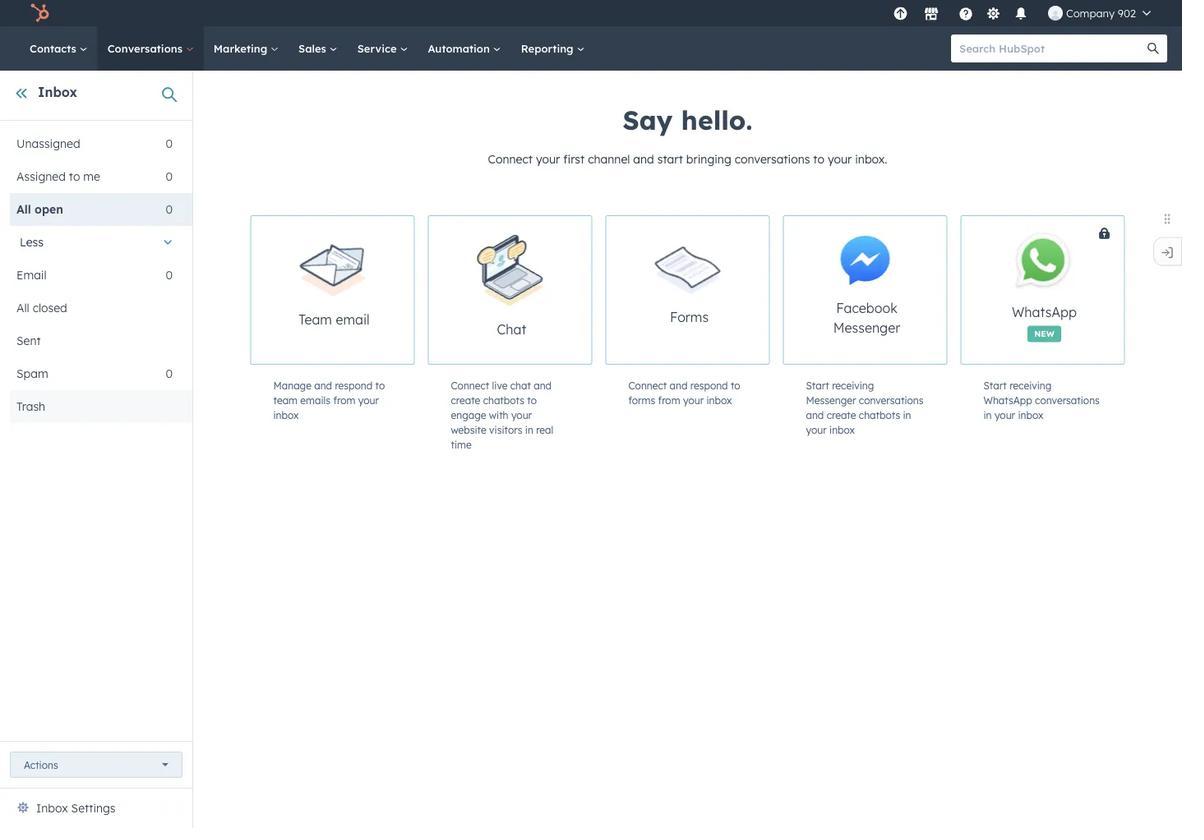 Task type: vqa. For each thing, say whether or not it's contained in the screenshot.
the topmost chatbots
yes



Task type: locate. For each thing, give the bounding box(es) containing it.
2 from from the left
[[658, 394, 680, 407]]

2 start from the left
[[984, 379, 1007, 392]]

chatbots
[[483, 394, 525, 407], [859, 409, 900, 421]]

1 start from the left
[[806, 379, 829, 392]]

hello.
[[681, 104, 753, 136]]

2 respond from the left
[[690, 379, 728, 392]]

receiving inside start receiving whatsapp conversations in your inbox
[[1010, 379, 1052, 392]]

all left open
[[16, 202, 31, 217]]

messenger
[[834, 320, 900, 336], [806, 394, 856, 407]]

1 all from the top
[[16, 202, 31, 217]]

start inside start receiving messenger conversations and create chatbots in your inbox
[[806, 379, 829, 392]]

to
[[813, 152, 825, 166], [69, 169, 80, 184], [375, 379, 385, 392], [731, 379, 740, 392], [527, 394, 537, 407]]

0 vertical spatial whatsapp
[[1012, 304, 1077, 320]]

messenger inside start receiving messenger conversations and create chatbots in your inbox
[[806, 394, 856, 407]]

inbox for inbox
[[38, 84, 77, 100]]

2 horizontal spatial conversations
[[1035, 394, 1100, 407]]

0 vertical spatial chatbots
[[483, 394, 525, 407]]

inbox left settings
[[36, 802, 68, 816]]

your inside 'connect live chat and create chatbots to engage with your website visitors in real time'
[[511, 409, 532, 421]]

receiving for whatsapp
[[1010, 379, 1052, 392]]

and inside start receiving messenger conversations and create chatbots in your inbox
[[806, 409, 824, 421]]

inbox
[[707, 394, 732, 407], [273, 409, 299, 421], [1018, 409, 1044, 421], [830, 424, 855, 436]]

connect up engage
[[451, 379, 489, 392]]

respond
[[335, 379, 373, 392], [690, 379, 728, 392]]

0 horizontal spatial respond
[[335, 379, 373, 392]]

0 horizontal spatial create
[[451, 394, 480, 407]]

receiving down facebook messenger
[[832, 379, 874, 392]]

website
[[451, 424, 487, 436]]

to inside manage and respond to team emails from your inbox
[[375, 379, 385, 392]]

1 horizontal spatial respond
[[690, 379, 728, 392]]

facebook messenger
[[834, 300, 900, 336]]

your inside start receiving whatsapp conversations in your inbox
[[995, 409, 1015, 421]]

automation
[[428, 42, 493, 55]]

conversations inside start receiving whatsapp conversations in your inbox
[[1035, 394, 1100, 407]]

3 0 from the top
[[166, 202, 173, 217]]

inbox inside start receiving whatsapp conversations in your inbox
[[1018, 409, 1044, 421]]

search button
[[1140, 35, 1167, 62]]

0 horizontal spatial receiving
[[832, 379, 874, 392]]

4 0 from the top
[[166, 268, 173, 282]]

conversations
[[735, 152, 810, 166], [859, 394, 924, 407], [1035, 394, 1100, 407]]

0 vertical spatial all
[[16, 202, 31, 217]]

2 horizontal spatial in
[[984, 409, 992, 421]]

1 vertical spatial inbox
[[36, 802, 68, 816]]

2 0 from the top
[[166, 169, 173, 184]]

0 horizontal spatial conversations
[[735, 152, 810, 166]]

1 horizontal spatial chatbots
[[859, 409, 900, 421]]

from inside connect and respond to forms from your inbox
[[658, 394, 680, 407]]

1 horizontal spatial in
[[903, 409, 911, 421]]

your inside connect and respond to forms from your inbox
[[683, 394, 704, 407]]

Team email checkbox
[[250, 215, 415, 365]]

1 respond from the left
[[335, 379, 373, 392]]

inbox for inbox settings
[[36, 802, 68, 816]]

start inside start receiving whatsapp conversations in your inbox
[[984, 379, 1007, 392]]

respond down forms
[[690, 379, 728, 392]]

1 horizontal spatial start
[[984, 379, 1007, 392]]

Chat checkbox
[[428, 215, 592, 365]]

respond right the "manage"
[[335, 379, 373, 392]]

assigned to me
[[16, 169, 100, 184]]

connect up forms
[[629, 379, 667, 392]]

manage
[[273, 379, 312, 392]]

2 receiving from the left
[[1010, 379, 1052, 392]]

start
[[657, 152, 683, 166]]

all for all closed
[[16, 301, 29, 315]]

from right forms
[[658, 394, 680, 407]]

chatbots inside start receiving messenger conversations and create chatbots in your inbox
[[859, 409, 900, 421]]

facebook
[[836, 300, 898, 317]]

respond inside manage and respond to team emails from your inbox
[[335, 379, 373, 392]]

your inside manage and respond to team emails from your inbox
[[358, 394, 379, 407]]

respond inside connect and respond to forms from your inbox
[[690, 379, 728, 392]]

whatsapp new
[[1012, 304, 1077, 339]]

connect your first channel and start bringing conversations to your inbox.
[[488, 152, 888, 166]]

upgrade image
[[893, 7, 908, 22]]

inbox settings
[[36, 802, 115, 816]]

forms
[[670, 309, 709, 326]]

0 for all open
[[166, 202, 173, 217]]

live
[[492, 379, 508, 392]]

all inside button
[[16, 301, 29, 315]]

say
[[623, 104, 673, 136]]

whatsapp inside start receiving whatsapp conversations in your inbox
[[984, 394, 1032, 407]]

0
[[166, 136, 173, 151], [166, 169, 173, 184], [166, 202, 173, 217], [166, 268, 173, 282], [166, 367, 173, 381]]

1 horizontal spatial receiving
[[1010, 379, 1052, 392]]

help image
[[959, 7, 973, 22]]

start receiving whatsapp conversations in your inbox
[[984, 379, 1100, 421]]

conversations inside start receiving messenger conversations and create chatbots in your inbox
[[859, 394, 924, 407]]

in
[[903, 409, 911, 421], [984, 409, 992, 421], [525, 424, 533, 436]]

connect
[[488, 152, 533, 166], [451, 379, 489, 392], [629, 379, 667, 392]]

settings image
[[986, 7, 1001, 22]]

and
[[633, 152, 654, 166], [314, 379, 332, 392], [534, 379, 552, 392], [670, 379, 688, 392], [806, 409, 824, 421]]

receiving
[[832, 379, 874, 392], [1010, 379, 1052, 392]]

your inside start receiving messenger conversations and create chatbots in your inbox
[[806, 424, 827, 436]]

start for start receiving whatsapp conversations in your inbox
[[984, 379, 1007, 392]]

connect inside connect and respond to forms from your inbox
[[629, 379, 667, 392]]

0 horizontal spatial from
[[333, 394, 355, 407]]

0 horizontal spatial in
[[525, 424, 533, 436]]

in inside 'connect live chat and create chatbots to engage with your website visitors in real time'
[[525, 424, 533, 436]]

1 vertical spatial whatsapp
[[984, 394, 1032, 407]]

connect inside 'connect live chat and create chatbots to engage with your website visitors in real time'
[[451, 379, 489, 392]]

0 vertical spatial inbox
[[38, 84, 77, 100]]

connect for forms
[[629, 379, 667, 392]]

real
[[536, 424, 554, 436]]

0 horizontal spatial start
[[806, 379, 829, 392]]

1 0 from the top
[[166, 136, 173, 151]]

all closed
[[16, 301, 67, 315]]

sent
[[16, 334, 41, 348]]

2 all from the top
[[16, 301, 29, 315]]

engage
[[451, 409, 486, 421]]

1 horizontal spatial create
[[827, 409, 856, 421]]

from right the emails
[[333, 394, 355, 407]]

0 horizontal spatial chatbots
[[483, 394, 525, 407]]

902
[[1118, 6, 1136, 20]]

hubspot image
[[30, 3, 49, 23]]

receiving down new
[[1010, 379, 1052, 392]]

all closed button
[[10, 292, 173, 325]]

chatbots inside 'connect live chat and create chatbots to engage with your website visitors in real time'
[[483, 394, 525, 407]]

all left closed
[[16, 301, 29, 315]]

new
[[1034, 329, 1055, 339]]

5 0 from the top
[[166, 367, 173, 381]]

marketing link
[[204, 26, 289, 71]]

marketing
[[214, 42, 271, 55]]

sales link
[[289, 26, 348, 71]]

your
[[536, 152, 560, 166], [828, 152, 852, 166], [358, 394, 379, 407], [683, 394, 704, 407], [511, 409, 532, 421], [995, 409, 1015, 421], [806, 424, 827, 436]]

reporting
[[521, 42, 577, 55]]

manage and respond to team emails from your inbox
[[273, 379, 385, 421]]

receiving for messenger
[[832, 379, 874, 392]]

1 horizontal spatial from
[[658, 394, 680, 407]]

first
[[563, 152, 585, 166]]

all
[[16, 202, 31, 217], [16, 301, 29, 315]]

start
[[806, 379, 829, 392], [984, 379, 1007, 392]]

from inside manage and respond to team emails from your inbox
[[333, 394, 355, 407]]

mateo roberts image
[[1048, 6, 1063, 21]]

1 vertical spatial messenger
[[806, 394, 856, 407]]

create inside start receiving messenger conversations and create chatbots in your inbox
[[827, 409, 856, 421]]

conversations link
[[98, 26, 204, 71]]

trash button
[[10, 391, 173, 423]]

0 for email
[[166, 268, 173, 282]]

inbox down contacts link
[[38, 84, 77, 100]]

inbox
[[38, 84, 77, 100], [36, 802, 68, 816]]

1 horizontal spatial conversations
[[859, 394, 924, 407]]

0 vertical spatial create
[[451, 394, 480, 407]]

1 from from the left
[[333, 394, 355, 407]]

to inside connect and respond to forms from your inbox
[[731, 379, 740, 392]]

1 vertical spatial chatbots
[[859, 409, 900, 421]]

service link
[[348, 26, 418, 71]]

whatsapp
[[1012, 304, 1077, 320], [984, 394, 1032, 407]]

0 vertical spatial messenger
[[834, 320, 900, 336]]

inbox inside 'link'
[[36, 802, 68, 816]]

from
[[333, 394, 355, 407], [658, 394, 680, 407]]

None checkbox
[[961, 215, 1182, 365]]

Search HubSpot search field
[[951, 35, 1153, 62]]

create inside 'connect live chat and create chatbots to engage with your website visitors in real time'
[[451, 394, 480, 407]]

in inside start receiving messenger conversations and create chatbots in your inbox
[[903, 409, 911, 421]]

1 vertical spatial all
[[16, 301, 29, 315]]

and inside connect and respond to forms from your inbox
[[670, 379, 688, 392]]

forms
[[629, 394, 655, 407]]

messenger inside facebook messenger option
[[834, 320, 900, 336]]

all for all open
[[16, 202, 31, 217]]

receiving inside start receiving messenger conversations and create chatbots in your inbox
[[832, 379, 874, 392]]

create
[[451, 394, 480, 407], [827, 409, 856, 421]]

actions button
[[10, 752, 183, 779]]

1 vertical spatial create
[[827, 409, 856, 421]]

Forms checkbox
[[606, 215, 770, 365]]

company
[[1066, 6, 1115, 20]]

1 receiving from the left
[[832, 379, 874, 392]]



Task type: describe. For each thing, give the bounding box(es) containing it.
service
[[357, 42, 400, 55]]

inbox.
[[855, 152, 888, 166]]

email
[[336, 311, 370, 328]]

contacts link
[[20, 26, 98, 71]]

chat
[[510, 379, 531, 392]]

settings link
[[983, 5, 1004, 22]]

conversations for start receiving messenger conversations and create chatbots in your inbox
[[859, 394, 924, 407]]

automation link
[[418, 26, 511, 71]]

start for start receiving messenger conversations and create chatbots in your inbox
[[806, 379, 829, 392]]

contacts
[[30, 42, 80, 55]]

open
[[35, 202, 63, 217]]

help button
[[952, 0, 980, 26]]

less
[[20, 235, 44, 250]]

sales
[[298, 42, 329, 55]]

respond for forms
[[690, 379, 728, 392]]

start receiving messenger conversations and create chatbots in your inbox
[[806, 379, 924, 436]]

team
[[299, 311, 332, 328]]

connect live chat and create chatbots to engage with your website visitors in real time
[[451, 379, 554, 451]]

whatsapp inside "option"
[[1012, 304, 1077, 320]]

time
[[451, 439, 472, 451]]

inbox inside start receiving messenger conversations and create chatbots in your inbox
[[830, 424, 855, 436]]

notifications image
[[1014, 7, 1028, 22]]

marketplaces image
[[924, 7, 939, 22]]

and inside manage and respond to team emails from your inbox
[[314, 379, 332, 392]]

search image
[[1148, 43, 1159, 54]]

company 902
[[1066, 6, 1136, 20]]

bringing
[[686, 152, 732, 166]]

closed
[[33, 301, 67, 315]]

none checkbox containing whatsapp
[[961, 215, 1182, 365]]

and inside 'connect live chat and create chatbots to engage with your website visitors in real time'
[[534, 379, 552, 392]]

with
[[489, 409, 509, 421]]

emails
[[300, 394, 331, 407]]

hubspot link
[[20, 3, 62, 23]]

0 for assigned to me
[[166, 169, 173, 184]]

trash
[[16, 400, 45, 414]]

connect left first
[[488, 152, 533, 166]]

reporting link
[[511, 26, 595, 71]]

actions
[[24, 759, 58, 772]]

inbox inside manage and respond to team emails from your inbox
[[273, 409, 299, 421]]

to inside 'connect live chat and create chatbots to engage with your website visitors in real time'
[[527, 394, 537, 407]]

sent button
[[10, 325, 173, 358]]

inbox settings link
[[36, 799, 115, 819]]

conversations
[[107, 42, 186, 55]]

me
[[83, 169, 100, 184]]

connect and respond to forms from your inbox
[[629, 379, 740, 407]]

conversations for start receiving whatsapp conversations in your inbox
[[1035, 394, 1100, 407]]

connect for chat
[[451, 379, 489, 392]]

0 for spam
[[166, 367, 173, 381]]

0 for unassigned
[[166, 136, 173, 151]]

settings
[[71, 802, 115, 816]]

spam
[[16, 367, 48, 381]]

channel
[[588, 152, 630, 166]]

chat
[[497, 321, 527, 338]]

visitors
[[489, 424, 522, 436]]

company 902 button
[[1038, 0, 1161, 26]]

marketplaces button
[[914, 0, 949, 26]]

company 902 menu
[[889, 0, 1163, 26]]

inbox inside connect and respond to forms from your inbox
[[707, 394, 732, 407]]

all open
[[16, 202, 63, 217]]

team
[[273, 394, 298, 407]]

unassigned
[[16, 136, 80, 151]]

notifications button
[[1007, 0, 1035, 26]]

team email
[[299, 311, 370, 328]]

assigned
[[16, 169, 66, 184]]

email
[[16, 268, 47, 282]]

upgrade link
[[890, 5, 911, 22]]

say hello.
[[623, 104, 753, 136]]

respond for team email
[[335, 379, 373, 392]]

Facebook Messenger checkbox
[[783, 215, 948, 365]]

in inside start receiving whatsapp conversations in your inbox
[[984, 409, 992, 421]]



